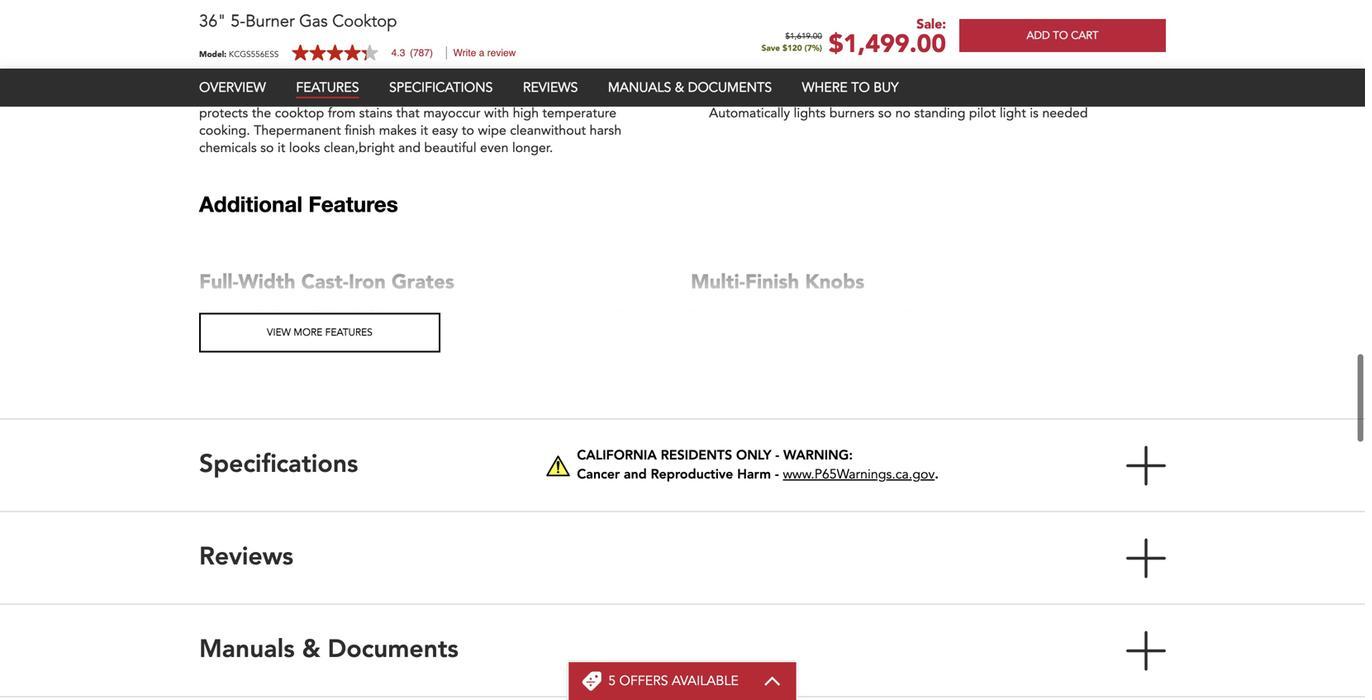 Task type: locate. For each thing, give the bounding box(es) containing it.
the down knobs
[[813, 310, 833, 323]]

allow
[[479, 310, 510, 323]]

0 horizontal spatial manuals
[[199, 639, 295, 663]]

to left buy
[[852, 79, 870, 97]]

1 vertical spatial beautiful
[[276, 310, 329, 323]]

1 vertical spatial documents
[[328, 639, 459, 663]]

1 horizontal spatial beautiful
[[424, 142, 477, 155]]

$1,619.00
[[786, 33, 822, 41]]

2 look from the left
[[768, 310, 794, 323]]

offers
[[620, 672, 668, 690]]

1 vertical spatial manuals & documents
[[199, 639, 459, 663]]

specifications
[[389, 79, 493, 97], [199, 453, 358, 478]]

electronic
[[709, 66, 802, 93]]

1 horizontal spatial  image
[[834, 0, 1042, 54]]

model:
[[199, 49, 227, 60]]

save
[[762, 43, 780, 54]]

finish
[[311, 66, 365, 93], [745, 269, 799, 296]]

protects
[[199, 108, 248, 121]]

it
[[421, 125, 428, 138], [278, 142, 285, 155]]

1 vertical spatial and
[[453, 310, 475, 323]]

&
[[675, 79, 684, 97], [302, 639, 320, 663]]

0 vertical spatial finish
[[311, 66, 365, 93]]

that left adds
[[1081, 310, 1105, 323]]

and down california
[[624, 469, 647, 482]]

reproductive
[[651, 469, 734, 482]]

0 vertical spatial so
[[879, 108, 892, 121]]

that inside protects the cooktop from stains that mayoccur with high temperature cooking. thepermanent finish makes it easy to wipe cleanwithout harsh chemicals so it looks clean,bright and beautiful even longer.
[[396, 108, 420, 121]]

0 horizontal spatial and
[[398, 142, 421, 155]]

-
[[776, 450, 780, 463], [775, 469, 779, 482]]

width
[[239, 269, 296, 296]]

features down clean,bright on the left top of the page
[[309, 191, 398, 217]]

1 horizontal spatial specifications
[[389, 79, 493, 97]]

5
[[609, 672, 616, 690]]

(7%)
[[805, 43, 822, 54]]

and inside "enhance the beautiful look of the cooktop and allow easy movement of cookware around the entire cooking surface."
[[453, 310, 475, 323]]

features up from
[[296, 79, 359, 97]]

entire
[[329, 327, 363, 341]]

the inside protects the cooktop from stains that mayoccur with high temperature cooking. thepermanent finish makes it easy to wipe cleanwithout harsh chemicals so it looks clean,bright and beautiful even longer.
[[252, 108, 271, 121]]

cooktop up thepermanent
[[275, 108, 324, 121]]

0 vertical spatial with
[[484, 108, 509, 121]]

- right harm at the right bottom
[[775, 469, 779, 482]]

the up cooking
[[377, 310, 397, 323]]

easy right allow at the left of the page
[[514, 310, 540, 323]]

automatically
[[709, 108, 790, 121]]

2 horizontal spatial and
[[624, 469, 647, 482]]

1 vertical spatial &
[[302, 639, 320, 663]]

2 horizontal spatial cooktop
[[836, 310, 885, 323]]

1 horizontal spatial documents
[[688, 79, 772, 97]]

so down thepermanent
[[260, 142, 274, 155]]

cooktop down knobs
[[836, 310, 885, 323]]

longer.
[[512, 142, 553, 155]]

cooktop inside "enhance the look of the cooktop surface with sturdy construction that adds to their premium feel."
[[836, 310, 885, 323]]

enhance the beautiful look of the cooktop and allow easy movement of cookware around the entire cooking surface.
[[199, 310, 623, 341]]

mayoccur
[[424, 108, 481, 121]]

it left looks
[[278, 142, 285, 155]]

0 horizontal spatial enhance
[[199, 310, 250, 323]]

only
[[736, 450, 772, 463]]

kcgs556ess
[[229, 49, 279, 60]]

that inside "enhance the look of the cooktop surface with sturdy construction that adds to their premium feel."
[[1081, 310, 1105, 323]]

1 horizontal spatial cooktop
[[400, 310, 449, 323]]

to
[[1053, 28, 1068, 43]]

enhance for full-
[[199, 310, 250, 323]]

add to cart
[[1027, 28, 1099, 43]]

0 vertical spatial reviews
[[523, 79, 578, 97]]

with inside "enhance the look of the cooktop surface with sturdy construction that adds to their premium feel."
[[935, 310, 960, 323]]

that up makes at the left
[[396, 108, 420, 121]]

2 vertical spatial to
[[1141, 310, 1153, 323]]

1 horizontal spatial it
[[421, 125, 428, 138]]

burners
[[830, 108, 875, 121]]

0 vertical spatial specifications
[[389, 79, 493, 97]]

0 horizontal spatial easy
[[432, 125, 458, 138]]

$1,619.00 save $120 (7%)
[[762, 33, 822, 54]]

clean,bright
[[324, 142, 395, 155]]

of up feel.
[[797, 310, 809, 323]]

1 vertical spatial reviews
[[199, 546, 293, 571]]

with up the wipe
[[484, 108, 509, 121]]

0 vertical spatial easy
[[432, 125, 458, 138]]

of right movement at the top of the page
[[611, 310, 623, 323]]

easy inside "enhance the beautiful look of the cooktop and allow easy movement of cookware around the entire cooking surface."
[[514, 310, 540, 323]]

enhance up cookware
[[199, 310, 250, 323]]

0 horizontal spatial so
[[260, 142, 274, 155]]

to right adds
[[1141, 310, 1153, 323]]

 image
[[546, 455, 571, 477]]

easy inside protects the cooktop from stains that mayoccur with high temperature cooking. thepermanent finish makes it easy to wipe cleanwithout harsh chemicals so it looks clean,bright and beautiful even longer.
[[432, 125, 458, 138]]

with
[[484, 108, 509, 121], [935, 310, 960, 323]]

features
[[296, 79, 359, 97], [309, 191, 398, 217]]

1 horizontal spatial look
[[768, 310, 794, 323]]

sale: $1,499.00
[[829, 15, 946, 61]]

finish up feel.
[[745, 269, 799, 296]]

even
[[480, 142, 509, 155]]

beautiful down mayoccur
[[424, 142, 477, 155]]

0 horizontal spatial  image
[[199, 0, 656, 54]]

enhance
[[199, 310, 250, 323], [691, 310, 742, 323]]

burner
[[245, 10, 295, 33]]

36" 5-burner gas cooktop
[[199, 10, 397, 33]]

2 enhance from the left
[[691, 310, 742, 323]]

easy
[[432, 125, 458, 138], [514, 310, 540, 323]]

manuals & documents
[[608, 79, 772, 97], [199, 639, 459, 663]]

1 vertical spatial to
[[462, 125, 474, 138]]

additional features
[[199, 191, 398, 217]]

promo tag image
[[582, 671, 602, 691]]

1 horizontal spatial manuals
[[608, 79, 671, 97]]

so
[[879, 108, 892, 121], [260, 142, 274, 155]]

1  image from the left
[[199, 0, 656, 54]]

1 look from the left
[[332, 310, 358, 323]]

www.p65warnings.ca.gov
[[783, 465, 935, 484]]

2 horizontal spatial of
[[797, 310, 809, 323]]

1 horizontal spatial easy
[[514, 310, 540, 323]]

makes
[[379, 125, 417, 138]]

documents
[[688, 79, 772, 97], [328, 639, 459, 663]]

enhance inside "enhance the look of the cooktop surface with sturdy construction that adds to their premium feel."
[[691, 310, 742, 323]]

around
[[260, 327, 302, 341]]

enhance inside "enhance the beautiful look of the cooktop and allow easy movement of cookware around the entire cooking surface."
[[199, 310, 250, 323]]

1 horizontal spatial to
[[852, 79, 870, 97]]

beautiful
[[424, 142, 477, 155], [276, 310, 329, 323]]

1 vertical spatial -
[[775, 469, 779, 482]]

0 vertical spatial manuals & documents
[[608, 79, 772, 97]]

5-
[[231, 10, 245, 33]]

grates
[[392, 269, 455, 296]]

the
[[252, 108, 271, 121], [253, 310, 273, 323], [377, 310, 397, 323], [745, 310, 765, 323], [813, 310, 833, 323], [306, 327, 325, 341]]

2 of from the left
[[611, 310, 623, 323]]

the down 'cookshield'
[[252, 108, 271, 121]]

harm
[[737, 469, 771, 482]]

0 vertical spatial beautiful
[[424, 142, 477, 155]]

and down makes at the left
[[398, 142, 421, 155]]

2 horizontal spatial to
[[1141, 310, 1153, 323]]

that
[[396, 108, 420, 121], [1081, 310, 1105, 323]]

beautiful up more
[[276, 310, 329, 323]]

features
[[325, 326, 373, 339]]

2  image from the left
[[834, 0, 1042, 54]]

0 vertical spatial -
[[776, 450, 780, 463]]

$120
[[783, 43, 802, 54]]

more
[[294, 326, 323, 339]]

to down mayoccur
[[462, 125, 474, 138]]

sturdy
[[964, 310, 1000, 323]]

needed
[[1043, 108, 1088, 121]]

1 vertical spatial specifications
[[199, 453, 358, 478]]

it right makes at the left
[[421, 125, 428, 138]]

 image for electronic ignition
[[834, 0, 1042, 54]]

0 vertical spatial &
[[675, 79, 684, 97]]

of inside "enhance the look of the cooktop surface with sturdy construction that adds to their premium feel."
[[797, 310, 809, 323]]

0 horizontal spatial to
[[462, 125, 474, 138]]

 image for cookshield finish
[[199, 0, 656, 54]]

standing
[[915, 108, 966, 121]]

with for cookshield finish
[[484, 108, 509, 121]]

0 vertical spatial and
[[398, 142, 421, 155]]

look up features
[[332, 310, 358, 323]]

0 horizontal spatial it
[[278, 142, 285, 155]]

1 vertical spatial that
[[1081, 310, 1105, 323]]

1 vertical spatial with
[[935, 310, 960, 323]]

of up features
[[361, 310, 373, 323]]

1 horizontal spatial of
[[611, 310, 623, 323]]

0 vertical spatial manuals
[[608, 79, 671, 97]]

protects the cooktop from stains that mayoccur with high temperature cooking. thepermanent finish makes it easy to wipe cleanwithout harsh chemicals so it looks clean,bright and beautiful even longer.
[[199, 108, 622, 155]]

so left no
[[879, 108, 892, 121]]

ignition
[[808, 66, 879, 93]]

1 vertical spatial so
[[260, 142, 274, 155]]

1 vertical spatial easy
[[514, 310, 540, 323]]

and up surface.
[[453, 310, 475, 323]]

heading
[[609, 672, 739, 690]]

easy down mayoccur
[[432, 125, 458, 138]]

with left sturdy
[[935, 310, 960, 323]]

cancer
[[577, 469, 620, 482]]

of
[[361, 310, 373, 323], [611, 310, 623, 323], [797, 310, 809, 323]]

1 horizontal spatial finish
[[745, 269, 799, 296]]

light
[[1000, 108, 1027, 121]]

0 vertical spatial features
[[296, 79, 359, 97]]

1 horizontal spatial and
[[453, 310, 475, 323]]

additional
[[199, 191, 303, 217]]

reviews
[[523, 79, 578, 97], [199, 546, 293, 571]]

1 horizontal spatial enhance
[[691, 310, 742, 323]]

- right only
[[776, 450, 780, 463]]

0 horizontal spatial with
[[484, 108, 509, 121]]

1 vertical spatial finish
[[745, 269, 799, 296]]

full-width cast-iron grates
[[199, 269, 455, 296]]

california
[[577, 450, 657, 463]]

1 horizontal spatial &
[[675, 79, 684, 97]]

cookshield finish
[[199, 66, 365, 93]]

gas
[[299, 10, 328, 33]]

3 of from the left
[[797, 310, 809, 323]]

thepermanent
[[254, 125, 341, 138]]

0 horizontal spatial that
[[396, 108, 420, 121]]

0 horizontal spatial look
[[332, 310, 358, 323]]

0 horizontal spatial cooktop
[[275, 108, 324, 121]]

0 vertical spatial to
[[852, 79, 870, 97]]

overview link
[[199, 79, 266, 97]]

multi-finish knobs
[[691, 269, 865, 296]]

1 enhance from the left
[[199, 310, 250, 323]]

sale:
[[917, 15, 946, 33]]

with inside protects the cooktop from stains that mayoccur with high temperature cooking. thepermanent finish makes it easy to wipe cleanwithout harsh chemicals so it looks clean,bright and beautiful even longer.
[[484, 108, 509, 121]]

enhance up their
[[691, 310, 742, 323]]

look up feel.
[[768, 310, 794, 323]]

finish up from
[[311, 66, 365, 93]]

0 horizontal spatial of
[[361, 310, 373, 323]]

finish
[[345, 125, 375, 138]]

0 horizontal spatial beautiful
[[276, 310, 329, 323]]

$1,499.00
[[829, 27, 946, 61]]

1 horizontal spatial with
[[935, 310, 960, 323]]

0 vertical spatial that
[[396, 108, 420, 121]]

0 horizontal spatial finish
[[311, 66, 365, 93]]

chevron icon image
[[764, 676, 782, 686]]

0 horizontal spatial specifications
[[199, 453, 358, 478]]

0 vertical spatial documents
[[688, 79, 772, 97]]

cooktop up surface.
[[400, 310, 449, 323]]

add to cart button
[[960, 19, 1166, 52]]

cooktop
[[332, 10, 397, 33]]

construction
[[1004, 310, 1077, 323]]

2 vertical spatial and
[[624, 469, 647, 482]]

1 horizontal spatial so
[[879, 108, 892, 121]]

1 horizontal spatial that
[[1081, 310, 1105, 323]]

 image
[[199, 0, 656, 54], [834, 0, 1042, 54]]



Task type: vqa. For each thing, say whether or not it's contained in the screenshot.
the middle and
yes



Task type: describe. For each thing, give the bounding box(es) containing it.
and inside california residents only - warning: cancer and reproductive harm - www.p65warnings.ca.gov .
[[624, 469, 647, 482]]

california residents only - warning: cancer and reproductive harm - www.p65warnings.ca.gov .
[[577, 450, 939, 484]]

is
[[1030, 108, 1039, 121]]

0 horizontal spatial documents
[[328, 639, 459, 663]]

manuals & documents link
[[608, 79, 772, 97]]

review
[[487, 47, 516, 59]]

4.3 (787)
[[392, 47, 433, 59]]

their
[[691, 327, 718, 341]]

1 of from the left
[[361, 310, 373, 323]]

1 horizontal spatial reviews
[[523, 79, 578, 97]]

residents
[[661, 450, 733, 463]]

view
[[267, 326, 291, 339]]

1 vertical spatial features
[[309, 191, 398, 217]]

(787)
[[410, 47, 433, 59]]

features link
[[296, 79, 359, 98]]

cast-
[[301, 269, 349, 296]]

enhance for multi-
[[691, 310, 742, 323]]

overview
[[199, 79, 266, 97]]

.
[[935, 469, 939, 482]]

1 vertical spatial it
[[278, 142, 285, 155]]

premium
[[722, 327, 775, 341]]

cooktop inside protects the cooktop from stains that mayoccur with high temperature cooking. thepermanent finish makes it easy to wipe cleanwithout harsh chemicals so it looks clean,bright and beautiful even longer.
[[275, 108, 324, 121]]

so inside protects the cooktop from stains that mayoccur with high temperature cooking. thepermanent finish makes it easy to wipe cleanwithout harsh chemicals so it looks clean,bright and beautiful even longer.
[[260, 142, 274, 155]]

4.3
[[392, 47, 405, 59]]

cooking.
[[199, 125, 250, 138]]

lights
[[794, 108, 826, 121]]

the up view
[[253, 310, 273, 323]]

cleanwithout
[[510, 125, 586, 138]]

multi-
[[691, 269, 745, 296]]

iron
[[349, 269, 386, 296]]

specifications link
[[389, 79, 493, 97]]

36"
[[199, 10, 226, 33]]

no
[[896, 108, 911, 121]]

cookware
[[199, 327, 256, 341]]

write a review button
[[453, 47, 516, 59]]

knobs
[[805, 269, 865, 296]]

movement
[[544, 310, 607, 323]]

the left entire
[[306, 327, 325, 341]]

buy
[[874, 79, 899, 97]]

write
[[453, 47, 476, 59]]

0 vertical spatial it
[[421, 125, 428, 138]]

0 horizontal spatial reviews
[[199, 546, 293, 571]]

where
[[802, 79, 848, 97]]

cart
[[1071, 28, 1099, 43]]

temperature
[[543, 108, 617, 121]]

a
[[479, 47, 485, 59]]

finish for multi-
[[745, 269, 799, 296]]

cookshield
[[199, 66, 305, 93]]

to inside protects the cooktop from stains that mayoccur with high temperature cooking. thepermanent finish makes it easy to wipe cleanwithout harsh chemicals so it looks clean,bright and beautiful even longer.
[[462, 125, 474, 138]]

warning:
[[784, 450, 853, 463]]

finish for cookshield
[[311, 66, 365, 93]]

the up "premium"
[[745, 310, 765, 323]]

adds
[[1108, 310, 1137, 323]]

heading containing 5
[[609, 672, 739, 690]]

feel.
[[779, 327, 804, 341]]

www.p65warnings.ca.gov link
[[783, 465, 935, 484]]

available
[[672, 672, 739, 690]]

from
[[328, 108, 356, 121]]

harsh
[[590, 125, 622, 138]]

cooking
[[367, 327, 414, 341]]

to inside "enhance the look of the cooktop surface with sturdy construction that adds to their premium feel."
[[1141, 310, 1153, 323]]

0 horizontal spatial &
[[302, 639, 320, 663]]

surface.
[[418, 327, 464, 341]]

and inside protects the cooktop from stains that mayoccur with high temperature cooking. thepermanent finish makes it easy to wipe cleanwithout harsh chemicals so it looks clean,bright and beautiful even longer.
[[398, 142, 421, 155]]

1 vertical spatial manuals
[[199, 639, 295, 663]]

beautiful inside "enhance the beautiful look of the cooktop and allow easy movement of cookware around the entire cooking surface."
[[276, 310, 329, 323]]

with for multi-finish knobs
[[935, 310, 960, 323]]

wipe
[[478, 125, 507, 138]]

where to buy link
[[802, 79, 899, 97]]

view more features button
[[199, 313, 440, 353]]

cooktop inside "enhance the beautiful look of the cooktop and allow easy movement of cookware around the entire cooking surface."
[[400, 310, 449, 323]]

beautiful inside protects the cooktop from stains that mayoccur with high temperature cooking. thepermanent finish makes it easy to wipe cleanwithout harsh chemicals so it looks clean,bright and beautiful even longer.
[[424, 142, 477, 155]]

reviews link
[[523, 79, 578, 97]]

looks
[[289, 142, 320, 155]]

model: kcgs556ess
[[199, 49, 279, 60]]

stains
[[359, 108, 393, 121]]

chemicals
[[199, 142, 257, 155]]

automatically lights burners so no standing pilot light is needed
[[709, 108, 1088, 121]]

electronic ignition
[[709, 66, 879, 93]]

high
[[513, 108, 539, 121]]

where to buy
[[802, 79, 899, 97]]

pilot
[[969, 108, 996, 121]]

look inside "enhance the beautiful look of the cooktop and allow easy movement of cookware around the entire cooking surface."
[[332, 310, 358, 323]]

1 horizontal spatial manuals & documents
[[608, 79, 772, 97]]

look inside "enhance the look of the cooktop surface with sturdy construction that adds to their premium feel."
[[768, 310, 794, 323]]

0 horizontal spatial manuals & documents
[[199, 639, 459, 663]]

surface
[[889, 310, 932, 323]]



